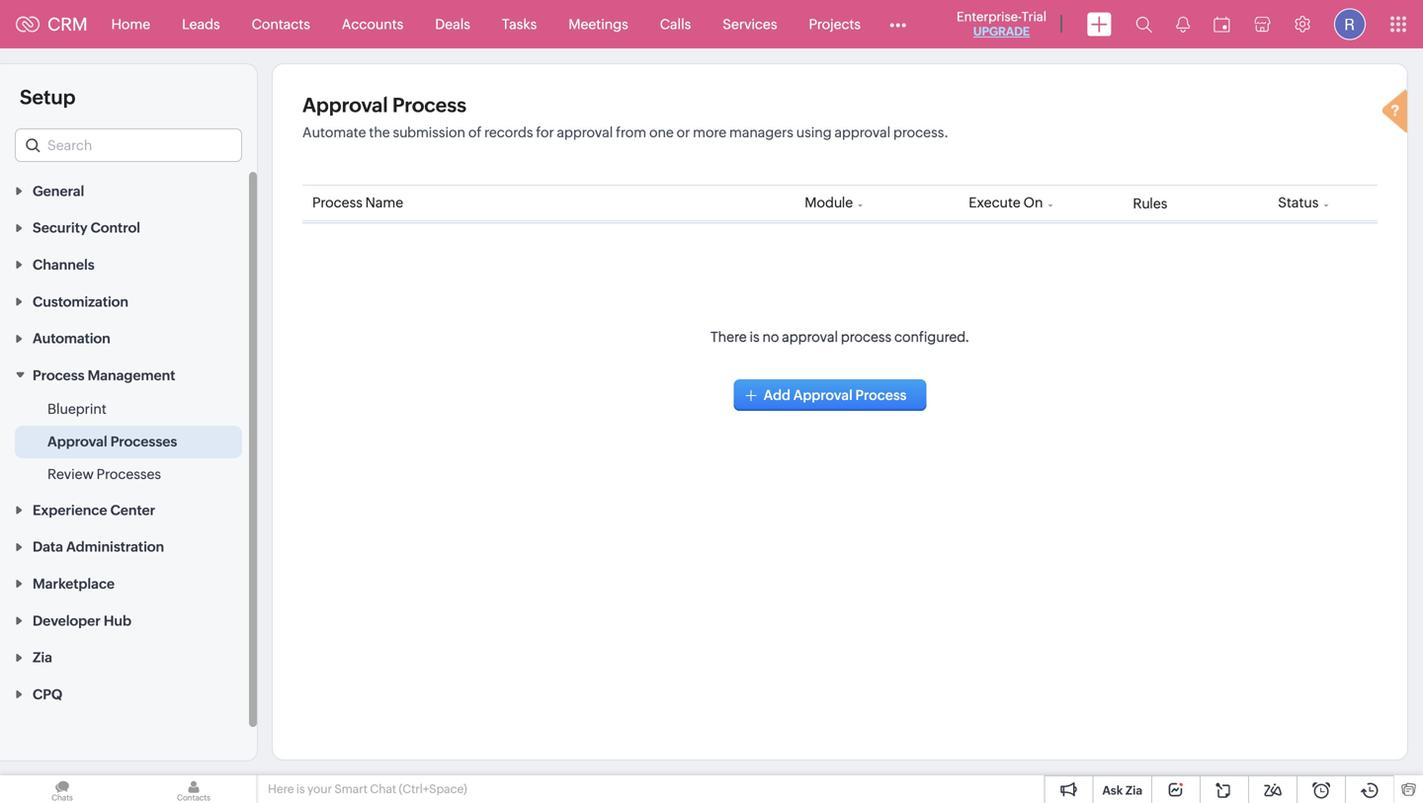 Task type: vqa. For each thing, say whether or not it's contained in the screenshot.
right is
yes



Task type: describe. For each thing, give the bounding box(es) containing it.
zia inside dropdown button
[[33, 650, 52, 666]]

control
[[91, 220, 140, 236]]

rules
[[1133, 196, 1168, 212]]

developer hub
[[33, 613, 131, 629]]

for
[[536, 125, 554, 140]]

calendar image
[[1214, 16, 1231, 32]]

approval right the no
[[782, 329, 838, 345]]

marketplace button
[[0, 565, 257, 602]]

customization
[[33, 294, 128, 310]]

using
[[796, 125, 832, 140]]

submission
[[393, 125, 466, 140]]

is for there
[[750, 329, 760, 345]]

calls
[[660, 16, 691, 32]]

experience center
[[33, 502, 155, 518]]

tasks link
[[486, 0, 553, 48]]

marketplace
[[33, 576, 115, 592]]

create menu image
[[1087, 12, 1112, 36]]

home
[[111, 16, 150, 32]]

experience center button
[[0, 491, 257, 528]]

projects
[[809, 16, 861, 32]]

execute
[[969, 195, 1021, 211]]

zia button
[[0, 639, 257, 676]]

your
[[307, 783, 332, 796]]

create menu element
[[1075, 0, 1124, 48]]

records
[[484, 125, 533, 140]]

process inside dropdown button
[[33, 368, 85, 384]]

1 horizontal spatial zia
[[1126, 784, 1143, 798]]

setup
[[20, 86, 76, 109]]

here is your smart chat (ctrl+space)
[[268, 783, 467, 796]]

automate
[[302, 125, 366, 140]]

contacts image
[[131, 776, 256, 804]]

approval processes
[[47, 434, 177, 450]]

signals image
[[1176, 16, 1190, 33]]

trial
[[1022, 9, 1047, 24]]

enterprise-
[[957, 9, 1022, 24]]

customization button
[[0, 283, 257, 320]]

center
[[110, 502, 155, 518]]

automate the submission of records for approval from one or more managers using approval process.
[[302, 125, 949, 140]]

module
[[805, 195, 853, 211]]

blueprint link
[[47, 399, 107, 419]]

process management button
[[0, 356, 257, 393]]

leads link
[[166, 0, 236, 48]]

process
[[841, 329, 892, 345]]

review processes
[[47, 467, 161, 482]]

security control
[[33, 220, 140, 236]]

chat
[[370, 783, 396, 796]]

meetings link
[[553, 0, 644, 48]]

processes for review processes
[[97, 467, 161, 482]]

the
[[369, 125, 390, 140]]

general button
[[0, 172, 257, 209]]

configured.
[[894, 329, 970, 345]]

process left name
[[312, 195, 363, 211]]

Search text field
[[16, 129, 241, 161]]

calls link
[[644, 0, 707, 48]]

general
[[33, 183, 84, 199]]

accounts link
[[326, 0, 419, 48]]

is for here
[[296, 783, 305, 796]]

approval process
[[302, 94, 467, 117]]

2 horizontal spatial approval
[[793, 387, 853, 403]]

search element
[[1124, 0, 1164, 48]]

Other Modules field
[[877, 8, 919, 40]]

cpq
[[33, 687, 62, 703]]

logo image
[[16, 16, 40, 32]]

security control button
[[0, 209, 257, 246]]

crm
[[47, 14, 88, 34]]

there
[[710, 329, 747, 345]]

on
[[1024, 195, 1043, 211]]

administration
[[66, 539, 164, 555]]

review
[[47, 467, 94, 482]]

chats image
[[0, 776, 125, 804]]

no
[[763, 329, 779, 345]]

channels
[[33, 257, 95, 273]]

services
[[723, 16, 777, 32]]

execute on
[[969, 195, 1043, 211]]

data administration button
[[0, 528, 257, 565]]

signals element
[[1164, 0, 1202, 48]]

from
[[616, 125, 647, 140]]



Task type: locate. For each thing, give the bounding box(es) containing it.
processes for approval processes
[[110, 434, 177, 450]]

hub
[[104, 613, 131, 629]]

0 vertical spatial is
[[750, 329, 760, 345]]

smart
[[334, 783, 368, 796]]

approval up automate
[[302, 94, 388, 117]]

1 horizontal spatial is
[[750, 329, 760, 345]]

1 vertical spatial approval
[[793, 387, 853, 403]]

search image
[[1136, 16, 1152, 33]]

cpq button
[[0, 676, 257, 713]]

approval processes link
[[47, 432, 177, 452]]

processes
[[110, 434, 177, 450], [97, 467, 161, 482]]

deals
[[435, 16, 470, 32]]

automation button
[[0, 320, 257, 356]]

automation
[[33, 331, 110, 347]]

channels button
[[0, 246, 257, 283]]

ask
[[1103, 784, 1123, 798]]

0 horizontal spatial is
[[296, 783, 305, 796]]

deals link
[[419, 0, 486, 48]]

data
[[33, 539, 63, 555]]

leads
[[182, 16, 220, 32]]

review processes link
[[47, 465, 161, 484]]

is left your
[[296, 783, 305, 796]]

here
[[268, 783, 294, 796]]

process down process
[[855, 387, 907, 403]]

or
[[677, 125, 690, 140]]

0 horizontal spatial approval
[[47, 434, 107, 450]]

home link
[[95, 0, 166, 48]]

developer hub button
[[0, 602, 257, 639]]

is
[[750, 329, 760, 345], [296, 783, 305, 796]]

zia up cpq
[[33, 650, 52, 666]]

blueprint
[[47, 401, 107, 417]]

tasks
[[502, 16, 537, 32]]

is left the no
[[750, 329, 760, 345]]

approval
[[557, 125, 613, 140], [835, 125, 891, 140], [782, 329, 838, 345]]

services link
[[707, 0, 793, 48]]

0 vertical spatial processes
[[110, 434, 177, 450]]

managers
[[729, 125, 794, 140]]

status
[[1278, 195, 1319, 211]]

there is no approval process configured.
[[710, 329, 970, 345]]

more
[[693, 125, 727, 140]]

approval right using
[[835, 125, 891, 140]]

0 vertical spatial approval
[[302, 94, 388, 117]]

1 vertical spatial processes
[[97, 467, 161, 482]]

0 horizontal spatial zia
[[33, 650, 52, 666]]

add
[[764, 387, 791, 403]]

profile image
[[1334, 8, 1366, 40]]

crm link
[[16, 14, 88, 34]]

contacts
[[252, 16, 310, 32]]

of
[[468, 125, 482, 140]]

process management
[[33, 368, 175, 384]]

process.
[[894, 125, 949, 140]]

approval for approval processes
[[47, 434, 107, 450]]

approval down blueprint
[[47, 434, 107, 450]]

enterprise-trial upgrade
[[957, 9, 1047, 38]]

process up blueprint
[[33, 368, 85, 384]]

experience
[[33, 502, 107, 518]]

process management region
[[0, 393, 257, 491]]

data administration
[[33, 539, 164, 555]]

0 vertical spatial zia
[[33, 650, 52, 666]]

processes up review processes
[[110, 434, 177, 450]]

(ctrl+space)
[[399, 783, 467, 796]]

developer
[[33, 613, 101, 629]]

zia
[[33, 650, 52, 666], [1126, 784, 1143, 798]]

upgrade
[[973, 25, 1030, 38]]

name
[[365, 195, 403, 211]]

approval right for
[[557, 125, 613, 140]]

add approval process
[[764, 387, 907, 403]]

accounts
[[342, 16, 404, 32]]

processes up experience center dropdown button
[[97, 467, 161, 482]]

1 vertical spatial is
[[296, 783, 305, 796]]

process up the submission
[[392, 94, 467, 117]]

security
[[33, 220, 88, 236]]

approval
[[302, 94, 388, 117], [793, 387, 853, 403], [47, 434, 107, 450]]

management
[[88, 368, 175, 384]]

contacts link
[[236, 0, 326, 48]]

2 vertical spatial approval
[[47, 434, 107, 450]]

None field
[[15, 128, 242, 162]]

meetings
[[569, 16, 628, 32]]

one
[[649, 125, 674, 140]]

ask zia
[[1103, 784, 1143, 798]]

approval inside process management 'region'
[[47, 434, 107, 450]]

projects link
[[793, 0, 877, 48]]

zia right the "ask"
[[1126, 784, 1143, 798]]

process name
[[312, 195, 403, 211]]

approval right add
[[793, 387, 853, 403]]

1 vertical spatial zia
[[1126, 784, 1143, 798]]

profile element
[[1322, 0, 1378, 48]]

approval for approval process
[[302, 94, 388, 117]]

1 horizontal spatial approval
[[302, 94, 388, 117]]



